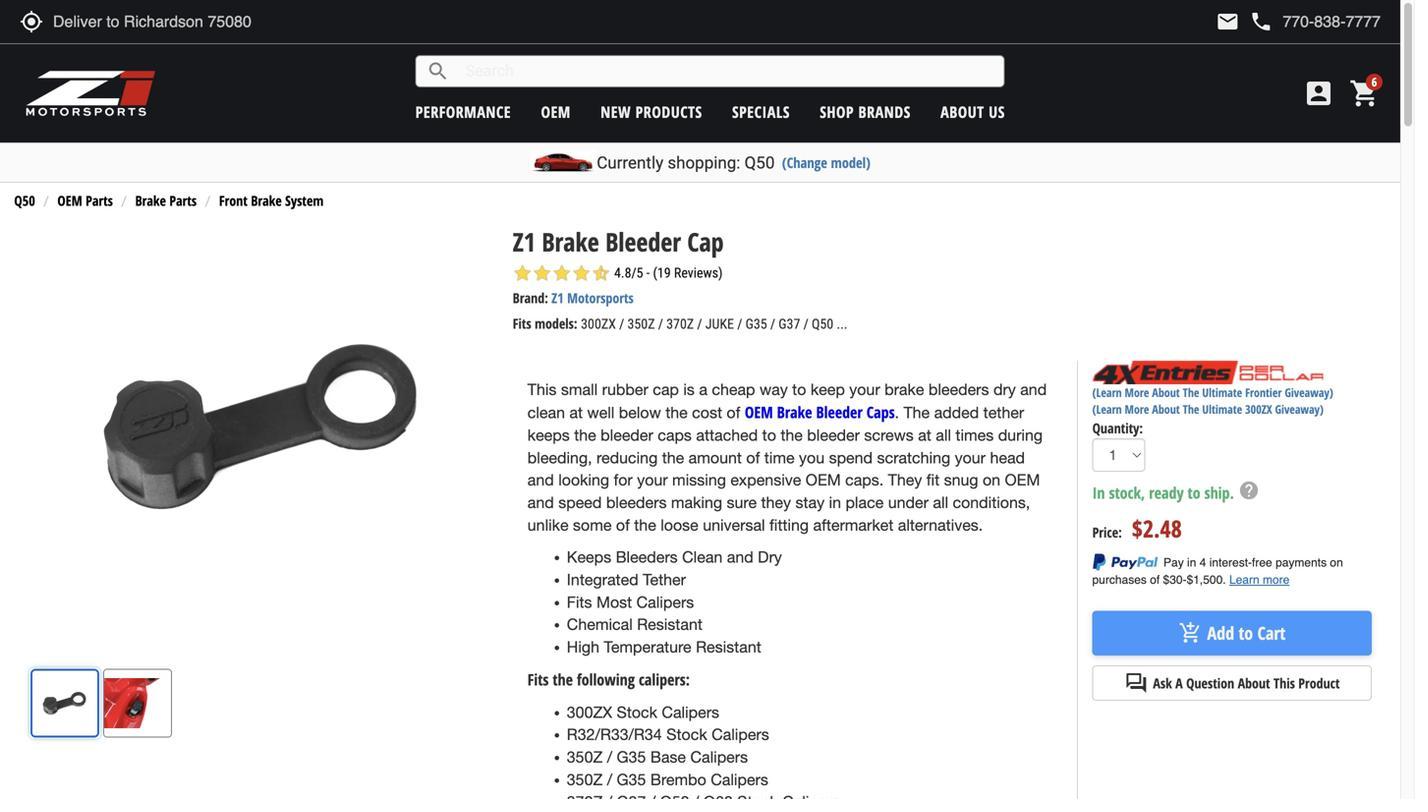 Task type: describe. For each thing, give the bounding box(es) containing it.
help
[[1238, 479, 1260, 501]]

front
[[219, 191, 248, 210]]

oem parts link
[[57, 191, 113, 210]]

account_box
[[1303, 78, 1335, 109]]

on
[[983, 471, 1001, 489]]

head
[[990, 448, 1025, 467]]

at inside . the added tether keeps the bleeder caps attached to the bleeder screws at all times during bleeding, reducing the amount of time you spend scratching your head and looking for your missing expensive oem caps. they fit snug on oem and speed bleeders making sure they stay in place under all conditions, unlike some of the loose universal fitting aftermarket alternatives.
[[918, 426, 932, 444]]

to inside in stock, ready to ship. help
[[1188, 482, 1201, 503]]

oem parts
[[57, 191, 113, 210]]

the down well
[[574, 426, 596, 444]]

my_location
[[20, 10, 43, 33]]

mail
[[1216, 10, 1240, 33]]

brake for z1
[[542, 224, 599, 259]]

this inside this small rubber cap is a cheap way to keep your brake bleeders dry and clean at well below the cost of
[[528, 381, 557, 399]]

1 vertical spatial giveaway)
[[1275, 401, 1324, 417]]

clean
[[682, 548, 723, 566]]

z1 motorsports link
[[552, 289, 634, 307]]

fits inside keeps bleeders clean and dry integrated tether fits most calipers chemical resistant high temperature resistant
[[567, 593, 592, 611]]

well
[[587, 404, 615, 422]]

universal
[[703, 516, 765, 534]]

cheap
[[712, 381, 755, 399]]

rubber
[[602, 381, 648, 399]]

product
[[1299, 674, 1340, 693]]

brand:
[[513, 289, 548, 307]]

products
[[636, 101, 702, 122]]

making
[[671, 493, 722, 512]]

base
[[651, 748, 686, 766]]

(learn more about the ultimate 300zx giveaway) link
[[1093, 401, 1324, 417]]

cap
[[653, 381, 679, 399]]

300zx inside z1 brake bleeder cap star star star star star_half 4.8/5 - (19 reviews) brand: z1 motorsports fits models: 300zx / 350z / 370z / juke / g35 / g37 / q50 ...
[[581, 316, 616, 332]]

question
[[1186, 674, 1235, 693]]

shopping:
[[668, 153, 740, 172]]

to right add
[[1239, 621, 1253, 645]]

2 more from the top
[[1125, 401, 1149, 417]]

the down (learn more about the ultimate frontier giveaway) link at the right of the page
[[1183, 401, 1200, 417]]

way
[[760, 381, 788, 399]]

they
[[888, 471, 922, 489]]

of for cost
[[727, 404, 740, 422]]

search
[[426, 59, 450, 83]]

us
[[989, 101, 1005, 122]]

missing
[[672, 471, 726, 489]]

oem brake bleeder caps
[[745, 402, 895, 423]]

g35 inside z1 brake bleeder cap star star star star star_half 4.8/5 - (19 reviews) brand: z1 motorsports fits models: 300zx / 350z / 370z / juke / g35 / g37 / q50 ...
[[746, 316, 767, 332]]

3 star from the left
[[552, 264, 572, 283]]

integrated
[[567, 571, 639, 589]]

oem for oem link
[[541, 101, 571, 122]]

the down high
[[553, 669, 573, 690]]

oem down head
[[1005, 471, 1040, 489]]

models:
[[535, 314, 578, 333]]

shop
[[820, 101, 854, 122]]

2 vertical spatial 350z
[[567, 770, 603, 789]]

the inside . the added tether keeps the bleeder caps attached to the bleeder screws at all times during bleeding, reducing the amount of time you spend scratching your head and looking for your missing expensive oem caps. they fit snug on oem and speed bleeders making sure they stay in place under all conditions, unlike some of the loose universal fitting aftermarket alternatives.
[[904, 404, 930, 422]]

price: $2.48
[[1093, 512, 1182, 544]]

300zx inside (learn more about the ultimate frontier giveaway) (learn more about the ultimate 300zx giveaway)
[[1245, 401, 1272, 417]]

4.8/5 -
[[614, 265, 650, 281]]

performance
[[415, 101, 511, 122]]

in stock, ready to ship. help
[[1093, 479, 1260, 503]]

clean
[[528, 404, 565, 422]]

and down bleeding,
[[528, 471, 554, 489]]

tether
[[643, 571, 686, 589]]

add
[[1207, 621, 1234, 645]]

expensive
[[731, 471, 801, 489]]

brembo
[[651, 770, 706, 789]]

1 more from the top
[[1125, 384, 1149, 401]]

the up time
[[781, 426, 803, 444]]

times
[[956, 426, 994, 444]]

scratching
[[877, 448, 951, 467]]

brake for oem
[[777, 402, 812, 423]]

1 ultimate from the top
[[1202, 384, 1242, 401]]

amount
[[689, 448, 742, 467]]

brake parts link
[[135, 191, 197, 210]]

keeps bleeders clean and dry integrated tether fits most calipers chemical resistant high temperature resistant
[[567, 548, 782, 656]]

fits the following calipers:
[[528, 669, 690, 690]]

conditions,
[[953, 493, 1030, 512]]

and up "unlike"
[[528, 493, 554, 512]]

bleeders inside . the added tether keeps the bleeder caps attached to the bleeder screws at all times during bleeding, reducing the amount of time you spend scratching your head and looking for your missing expensive oem caps. they fit snug on oem and speed bleeders making sure they stay in place under all conditions, unlike some of the loose universal fitting aftermarket alternatives.
[[606, 493, 667, 512]]

sure
[[727, 493, 757, 512]]

place
[[846, 493, 884, 512]]

parts for oem parts
[[86, 191, 113, 210]]

1 horizontal spatial z1
[[552, 289, 564, 307]]

2 (learn from the top
[[1093, 401, 1122, 417]]

1 horizontal spatial stock
[[667, 726, 707, 744]]

dry
[[758, 548, 782, 566]]

phone link
[[1250, 10, 1381, 33]]

cap
[[687, 224, 724, 259]]

aftermarket
[[813, 516, 894, 534]]

z1 motorsports logo image
[[25, 69, 157, 118]]

keep
[[811, 381, 845, 399]]

screws
[[864, 426, 914, 444]]

to inside . the added tether keeps the bleeder caps attached to the bleeder screws at all times during bleeding, reducing the amount of time you spend scratching your head and looking for your missing expensive oem caps. they fit snug on oem and speed bleeders making sure they stay in place under all conditions, unlike some of the loose universal fitting aftermarket alternatives.
[[762, 426, 776, 444]]

300zx inside 300zx stock calipers r32/r33/r34 stock calipers 350z / g35 base calipers 350z / g35 brembo calipers
[[567, 703, 612, 721]]

350z inside z1 brake bleeder cap star star star star star_half 4.8/5 - (19 reviews) brand: z1 motorsports fits models: 300zx / 350z / 370z / juke / g35 / g37 / q50 ...
[[628, 316, 655, 332]]

specials link
[[732, 101, 790, 122]]

q50 link
[[14, 191, 35, 210]]

1 vertical spatial 350z
[[567, 748, 603, 766]]

speed
[[558, 493, 602, 512]]

high
[[567, 638, 600, 656]]

$2.48
[[1132, 512, 1182, 544]]

you
[[799, 448, 825, 467]]

caps
[[867, 402, 895, 423]]

reducing
[[597, 448, 658, 467]]

price:
[[1093, 523, 1122, 541]]

mail phone
[[1216, 10, 1273, 33]]

alternatives.
[[898, 516, 983, 534]]

shop brands link
[[820, 101, 911, 122]]

they
[[761, 493, 791, 512]]

your inside this small rubber cap is a cheap way to keep your brake bleeders dry and clean at well below the cost of
[[849, 381, 880, 399]]

juke
[[705, 316, 734, 332]]

parts for brake parts
[[169, 191, 197, 210]]

account_box link
[[1298, 78, 1340, 109]]

this small rubber cap is a cheap way to keep your brake bleeders dry and clean at well below the cost of
[[528, 381, 1047, 422]]

0 vertical spatial giveaway)
[[1285, 384, 1334, 401]]

r32/r33/r34
[[567, 726, 662, 744]]

to inside this small rubber cap is a cheap way to keep your brake bleeders dry and clean at well below the cost of
[[792, 381, 806, 399]]

brake for front
[[251, 191, 282, 210]]

2 vertical spatial fits
[[528, 669, 549, 690]]

fitting
[[770, 516, 809, 534]]



Task type: vqa. For each thing, say whether or not it's contained in the screenshot.
third the star from left
yes



Task type: locate. For each thing, give the bounding box(es) containing it.
stock up r32/r33/r34
[[617, 703, 658, 721]]

0 vertical spatial ultimate
[[1202, 384, 1242, 401]]

0 vertical spatial fits
[[513, 314, 531, 333]]

2 star from the left
[[533, 264, 552, 283]]

1 vertical spatial stock
[[667, 726, 707, 744]]

oem for oem brake bleeder caps
[[745, 402, 773, 423]]

1 vertical spatial resistant
[[696, 638, 761, 656]]

caps
[[658, 426, 692, 444]]

1 horizontal spatial bleeder
[[807, 426, 860, 444]]

2 horizontal spatial your
[[955, 448, 986, 467]]

at
[[570, 404, 583, 422], [918, 426, 932, 444]]

your down times
[[955, 448, 986, 467]]

bleeder for cap
[[606, 224, 681, 259]]

brands
[[859, 101, 911, 122]]

during
[[998, 426, 1043, 444]]

at up scratching
[[918, 426, 932, 444]]

at down small
[[570, 404, 583, 422]]

of down cheap
[[727, 404, 740, 422]]

about us
[[941, 101, 1005, 122]]

oem left new
[[541, 101, 571, 122]]

1 horizontal spatial of
[[727, 404, 740, 422]]

mail link
[[1216, 10, 1240, 33]]

1 horizontal spatial at
[[918, 426, 932, 444]]

oem down way
[[745, 402, 773, 423]]

bleeder for caps
[[816, 402, 863, 423]]

loose
[[661, 516, 699, 534]]

1 horizontal spatial bleeders
[[929, 381, 989, 399]]

stock up the base
[[667, 726, 707, 744]]

ultimate down (learn more about the ultimate frontier giveaway) link at the right of the page
[[1202, 401, 1242, 417]]

stay
[[796, 493, 825, 512]]

0 horizontal spatial your
[[637, 471, 668, 489]]

some
[[573, 516, 612, 534]]

new products
[[601, 101, 702, 122]]

0 vertical spatial your
[[849, 381, 880, 399]]

parts left the front
[[169, 191, 197, 210]]

0 vertical spatial q50
[[745, 153, 775, 172]]

bleeder down keep
[[816, 402, 863, 423]]

this left product
[[1274, 674, 1295, 693]]

about inside question_answer ask a question about this product
[[1238, 674, 1270, 693]]

z1 up the models:
[[552, 289, 564, 307]]

in
[[1093, 482, 1105, 503]]

oem brake bleeder caps link
[[745, 402, 895, 423]]

bleeders inside this small rubber cap is a cheap way to keep your brake bleeders dry and clean at well below the cost of
[[929, 381, 989, 399]]

to up time
[[762, 426, 776, 444]]

of
[[727, 404, 740, 422], [746, 448, 760, 467], [616, 516, 630, 534]]

currently shopping: q50 (change model)
[[597, 153, 871, 172]]

2 vertical spatial 300zx
[[567, 703, 612, 721]]

300zx stock calipers r32/r33/r34 stock calipers 350z / g35 base calipers 350z / g35 brembo calipers
[[567, 703, 769, 789]]

0 horizontal spatial parts
[[86, 191, 113, 210]]

question_answer
[[1125, 671, 1148, 695]]

giveaway) right frontier on the right of the page
[[1285, 384, 1334, 401]]

0 vertical spatial z1
[[513, 224, 536, 259]]

300zx down frontier on the right of the page
[[1245, 401, 1272, 417]]

2 vertical spatial q50
[[812, 316, 834, 332]]

brake right oem parts
[[135, 191, 166, 210]]

1 vertical spatial fits
[[567, 593, 592, 611]]

2 bleeder from the left
[[807, 426, 860, 444]]

(learn more about the ultimate frontier giveaway) link
[[1093, 384, 1334, 401]]

your right for
[[637, 471, 668, 489]]

0 vertical spatial 350z
[[628, 316, 655, 332]]

more
[[1125, 384, 1149, 401], [1125, 401, 1149, 417]]

1 horizontal spatial this
[[1274, 674, 1295, 693]]

add_shopping_cart add to cart
[[1179, 621, 1286, 645]]

1 vertical spatial this
[[1274, 674, 1295, 693]]

oem link
[[541, 101, 571, 122]]

1 vertical spatial 300zx
[[1245, 401, 1272, 417]]

the up "(learn more about the ultimate 300zx giveaway)" link
[[1183, 384, 1200, 401]]

g35 down r32/r33/r34
[[617, 748, 646, 766]]

new
[[601, 101, 631, 122]]

2 horizontal spatial q50
[[812, 316, 834, 332]]

new products link
[[601, 101, 702, 122]]

to right way
[[792, 381, 806, 399]]

giveaway)
[[1285, 384, 1334, 401], [1275, 401, 1324, 417]]

(learn
[[1093, 384, 1122, 401], [1093, 401, 1122, 417]]

specials
[[732, 101, 790, 122]]

brake parts
[[135, 191, 197, 210]]

all down the added
[[936, 426, 951, 444]]

1 (learn from the top
[[1093, 384, 1122, 401]]

1 bleeder from the left
[[601, 426, 653, 444]]

1 parts from the left
[[86, 191, 113, 210]]

g37
[[779, 316, 800, 332]]

ready
[[1149, 482, 1184, 503]]

q50 left oem parts link
[[14, 191, 35, 210]]

z1
[[513, 224, 536, 259], [552, 289, 564, 307]]

0 vertical spatial at
[[570, 404, 583, 422]]

...
[[837, 316, 848, 332]]

attached
[[696, 426, 758, 444]]

1 horizontal spatial parts
[[169, 191, 197, 210]]

bleeders up the added
[[929, 381, 989, 399]]

brake inside z1 brake bleeder cap star star star star star_half 4.8/5 - (19 reviews) brand: z1 motorsports fits models: 300zx / 350z / 370z / juke / g35 / g37 / q50 ...
[[542, 224, 599, 259]]

ship.
[[1205, 482, 1234, 503]]

temperature
[[604, 638, 692, 656]]

fits inside z1 brake bleeder cap star star star star star_half 4.8/5 - (19 reviews) brand: z1 motorsports fits models: 300zx / 350z / 370z / juke / g35 / g37 / q50 ...
[[513, 314, 531, 333]]

1 vertical spatial (learn
[[1093, 401, 1122, 417]]

and right the dry
[[1020, 381, 1047, 399]]

1 vertical spatial q50
[[14, 191, 35, 210]]

and inside keeps bleeders clean and dry integrated tether fits most calipers chemical resistant high temperature resistant
[[727, 548, 754, 566]]

calipers:
[[639, 669, 690, 690]]

brake up star_half
[[542, 224, 599, 259]]

ultimate up "(learn more about the ultimate 300zx giveaway)" link
[[1202, 384, 1242, 401]]

front brake system
[[219, 191, 324, 210]]

brake right the front
[[251, 191, 282, 210]]

0 vertical spatial this
[[528, 381, 557, 399]]

2 ultimate from the top
[[1202, 401, 1242, 417]]

your
[[849, 381, 880, 399], [955, 448, 986, 467], [637, 471, 668, 489]]

fit
[[927, 471, 940, 489]]

q50 left (change
[[745, 153, 775, 172]]

1 horizontal spatial bleeder
[[816, 402, 863, 423]]

z1 brake bleeder cap star star star star star_half 4.8/5 - (19 reviews) brand: z1 motorsports fits models: 300zx / 350z / 370z / juke / g35 / g37 / q50 ...
[[513, 224, 848, 333]]

add_shopping_cart
[[1179, 621, 1203, 645]]

0 vertical spatial bleeders
[[929, 381, 989, 399]]

tether
[[984, 404, 1024, 422]]

z1 up brand:
[[513, 224, 536, 259]]

the
[[666, 404, 688, 422], [574, 426, 596, 444], [781, 426, 803, 444], [662, 448, 684, 467], [634, 516, 656, 534], [553, 669, 573, 690]]

2 vertical spatial of
[[616, 516, 630, 534]]

oem down you
[[806, 471, 841, 489]]

quantity:
[[1093, 419, 1143, 437]]

of right some at the bottom left of page
[[616, 516, 630, 534]]

unlike
[[528, 516, 569, 534]]

0 horizontal spatial z1
[[513, 224, 536, 259]]

2 vertical spatial g35
[[617, 770, 646, 789]]

and left dry
[[727, 548, 754, 566]]

1 horizontal spatial your
[[849, 381, 880, 399]]

1 horizontal spatial q50
[[745, 153, 775, 172]]

0 vertical spatial all
[[936, 426, 951, 444]]

bleeders
[[929, 381, 989, 399], [606, 493, 667, 512]]

bleeders down for
[[606, 493, 667, 512]]

stock,
[[1109, 482, 1145, 503]]

2 parts from the left
[[169, 191, 197, 210]]

about us link
[[941, 101, 1005, 122]]

about left us
[[941, 101, 985, 122]]

0 vertical spatial more
[[1125, 384, 1149, 401]]

oem right q50 link
[[57, 191, 82, 210]]

parts left brake parts
[[86, 191, 113, 210]]

question_answer ask a question about this product
[[1125, 671, 1340, 695]]

0 horizontal spatial bleeder
[[601, 426, 653, 444]]

ask
[[1153, 674, 1172, 693]]

all up 'alternatives.'
[[933, 493, 949, 512]]

the down caps
[[662, 448, 684, 467]]

0 vertical spatial g35
[[746, 316, 767, 332]]

1 vertical spatial ultimate
[[1202, 401, 1242, 417]]

of for amount
[[746, 448, 760, 467]]

1 vertical spatial all
[[933, 493, 949, 512]]

fits down brand:
[[513, 314, 531, 333]]

bleeding,
[[528, 448, 592, 467]]

bleeder
[[601, 426, 653, 444], [807, 426, 860, 444]]

about down (learn more about the ultimate frontier giveaway) link at the right of the page
[[1152, 401, 1180, 417]]

keeps
[[567, 548, 611, 566]]

.
[[895, 404, 899, 422]]

0 horizontal spatial of
[[616, 516, 630, 534]]

model)
[[831, 153, 871, 172]]

bleeder up '4.8/5 -'
[[606, 224, 681, 259]]

bleeder down oem brake bleeder caps
[[807, 426, 860, 444]]

keeps
[[528, 426, 570, 444]]

fits left following
[[528, 669, 549, 690]]

q50
[[745, 153, 775, 172], [14, 191, 35, 210], [812, 316, 834, 332]]

q50 inside z1 brake bleeder cap star star star star star_half 4.8/5 - (19 reviews) brand: z1 motorsports fits models: 300zx / 350z / 370z / juke / g35 / g37 / q50 ...
[[812, 316, 834, 332]]

4 star from the left
[[572, 264, 591, 283]]

300zx up r32/r33/r34
[[567, 703, 612, 721]]

bleeder inside z1 brake bleeder cap star star star star star_half 4.8/5 - (19 reviews) brand: z1 motorsports fits models: 300zx / 350z / 370z / juke / g35 / g37 / q50 ...
[[606, 224, 681, 259]]

0 horizontal spatial this
[[528, 381, 557, 399]]

most
[[597, 593, 632, 611]]

0 vertical spatial bleeder
[[606, 224, 681, 259]]

shopping_cart
[[1349, 78, 1381, 109]]

. the added tether keeps the bleeder caps attached to the bleeder screws at all times during bleeding, reducing the amount of time you spend scratching your head and looking for your missing expensive oem caps. they fit snug on oem and speed bleeders making sure they stay in place under all conditions, unlike some of the loose universal fitting aftermarket alternatives.
[[528, 404, 1043, 534]]

1 vertical spatial at
[[918, 426, 932, 444]]

the right . on the bottom right of the page
[[904, 404, 930, 422]]

calipers inside keeps bleeders clean and dry integrated tether fits most calipers chemical resistant high temperature resistant
[[637, 593, 694, 611]]

the inside this small rubber cap is a cheap way to keep your brake bleeders dry and clean at well below the cost of
[[666, 404, 688, 422]]

to left ship.
[[1188, 482, 1201, 503]]

0 horizontal spatial bleeder
[[606, 224, 681, 259]]

of up expensive in the right of the page
[[746, 448, 760, 467]]

0 horizontal spatial at
[[570, 404, 583, 422]]

fits up chemical
[[567, 593, 592, 611]]

is
[[683, 381, 695, 399]]

g35 left brembo
[[617, 770, 646, 789]]

the
[[1183, 384, 1200, 401], [1183, 401, 1200, 417], [904, 404, 930, 422]]

brake down way
[[777, 402, 812, 423]]

oem for oem parts
[[57, 191, 82, 210]]

oem
[[541, 101, 571, 122], [57, 191, 82, 210], [745, 402, 773, 423], [806, 471, 841, 489], [1005, 471, 1040, 489]]

your up the caps
[[849, 381, 880, 399]]

1 star from the left
[[513, 264, 533, 283]]

1 vertical spatial of
[[746, 448, 760, 467]]

and inside this small rubber cap is a cheap way to keep your brake bleeders dry and clean at well below the cost of
[[1020, 381, 1047, 399]]

Search search field
[[450, 56, 1004, 86]]

350z
[[628, 316, 655, 332], [567, 748, 603, 766], [567, 770, 603, 789]]

below
[[619, 404, 661, 422]]

spend
[[829, 448, 873, 467]]

bleeder up reducing
[[601, 426, 653, 444]]

1 vertical spatial bleeders
[[606, 493, 667, 512]]

of inside this small rubber cap is a cheap way to keep your brake bleeders dry and clean at well below the cost of
[[727, 404, 740, 422]]

the up bleeders
[[634, 516, 656, 534]]

resistant up temperature
[[637, 616, 703, 634]]

0 vertical spatial resistant
[[637, 616, 703, 634]]

(learn more about the ultimate frontier giveaway) (learn more about the ultimate 300zx giveaway)
[[1093, 384, 1334, 417]]

at inside this small rubber cap is a cheap way to keep your brake bleeders dry and clean at well below the cost of
[[570, 404, 583, 422]]

this inside question_answer ask a question about this product
[[1274, 674, 1295, 693]]

1 vertical spatial more
[[1125, 401, 1149, 417]]

0 vertical spatial of
[[727, 404, 740, 422]]

0 horizontal spatial q50
[[14, 191, 35, 210]]

1 vertical spatial your
[[955, 448, 986, 467]]

about right question
[[1238, 674, 1270, 693]]

(change
[[782, 153, 827, 172]]

added
[[934, 404, 979, 422]]

resistant right temperature
[[696, 638, 761, 656]]

0 vertical spatial (learn
[[1093, 384, 1122, 401]]

the up caps
[[666, 404, 688, 422]]

chemical
[[567, 616, 633, 634]]

to
[[792, 381, 806, 399], [762, 426, 776, 444], [1188, 482, 1201, 503], [1239, 621, 1253, 645]]

0 horizontal spatial bleeders
[[606, 493, 667, 512]]

2 vertical spatial your
[[637, 471, 668, 489]]

1 vertical spatial g35
[[617, 748, 646, 766]]

0 vertical spatial 300zx
[[581, 316, 616, 332]]

300zx down the motorsports
[[581, 316, 616, 332]]

giveaway) down frontier on the right of the page
[[1275, 401, 1324, 417]]

this up clean
[[528, 381, 557, 399]]

0 horizontal spatial stock
[[617, 703, 658, 721]]

1 vertical spatial z1
[[552, 289, 564, 307]]

in
[[829, 493, 841, 512]]

g35 left g37
[[746, 316, 767, 332]]

phone
[[1250, 10, 1273, 33]]

q50 left ...
[[812, 316, 834, 332]]

1 vertical spatial bleeder
[[816, 402, 863, 423]]

2 horizontal spatial of
[[746, 448, 760, 467]]

system
[[285, 191, 324, 210]]

370z
[[667, 316, 694, 332]]

caps.
[[845, 471, 884, 489]]

about up "(learn more about the ultimate 300zx giveaway)" link
[[1152, 384, 1180, 401]]

0 vertical spatial stock
[[617, 703, 658, 721]]



